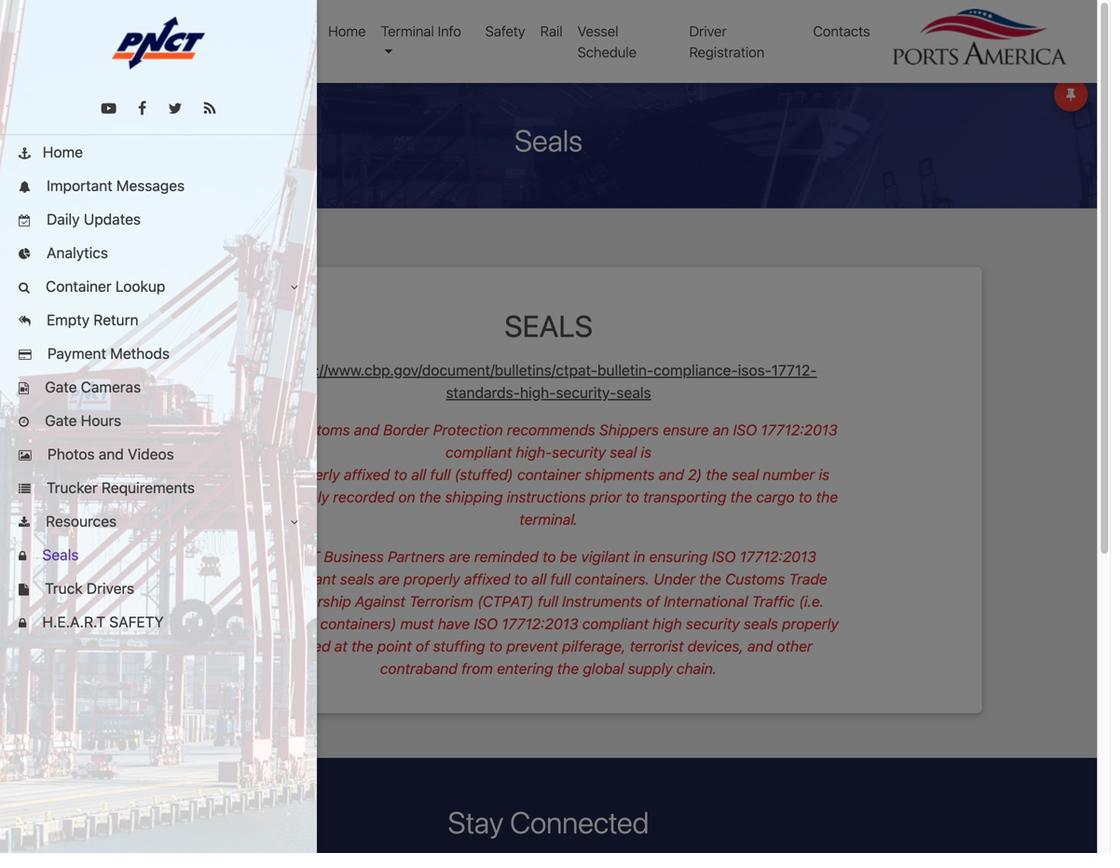 Task type: vqa. For each thing, say whether or not it's contained in the screenshot.
the left the security
yes



Task type: locate. For each thing, give the bounding box(es) containing it.
is right number
[[819, 466, 830, 483]]

1 vertical spatial security
[[686, 615, 740, 633]]

1 vertical spatial home
[[43, 143, 83, 161]]

driver registration
[[689, 23, 765, 60]]

0 vertical spatial angle down image
[[291, 282, 298, 294]]

0 horizontal spatial properly
[[284, 466, 340, 483]]

the down pilferage,
[[557, 660, 579, 677]]

driver registration link
[[682, 13, 806, 70]]

seals
[[515, 123, 583, 158], [189, 236, 226, 254], [505, 308, 593, 344], [38, 546, 79, 564]]

properly
[[284, 466, 340, 483], [404, 570, 460, 588], [782, 615, 839, 633]]

iso right an
[[733, 421, 757, 439]]

business
[[324, 548, 384, 566]]

high-
[[520, 384, 556, 401], [516, 443, 552, 461]]

affixed
[[344, 466, 390, 483], [464, 570, 510, 588], [285, 637, 331, 655]]

1 horizontal spatial compliant
[[446, 443, 512, 461]]

1 horizontal spatial are
[[449, 548, 471, 566]]

credit card image
[[19, 349, 31, 361]]

0 vertical spatial home link
[[321, 13, 373, 49]]

seal
[[610, 443, 637, 461], [732, 466, 759, 483]]

0 horizontal spatial shipping
[[259, 615, 316, 633]]

shipping inside "pnct business partners are reminded to be vigilant in ensuring iso 17712:2013 compliant seals are properly affixed to all full containers.               under the customs trade partnership against terrorism (ctpat) full instruments of international traffic (i.e. shipping containers)              must have iso 17712:2013 compliant high security seals properly affixed at the point of stuffing to prevent pilferage, terrorist devices,              and other contraband from entering the global supply chain."
[[259, 615, 316, 633]]

connected
[[510, 805, 649, 840]]

daily updates
[[43, 210, 141, 228]]

prevent
[[507, 637, 558, 655]]

(stuffed)
[[455, 466, 514, 483]]

2 angle down image from the top
[[291, 517, 298, 528]]

container
[[517, 466, 581, 483]]

2 vertical spatial 17712:2013
[[502, 615, 579, 633]]

(ctpat)
[[477, 593, 534, 610]]

home link for daily updates link
[[0, 135, 317, 169]]

seals
[[617, 384, 651, 401], [340, 570, 375, 588], [744, 615, 778, 633]]

(i.e.
[[799, 593, 824, 610]]

full inside u.s. customs and border protection recommends shippers ensure an iso 17712:2013 compliant high-security seal is 1) properly affixed to all full (stuffed) container shipments and 2) the seal number is accurately recorded on the shipping instructions              prior to transporting the cargo to the terminal.
[[430, 466, 451, 483]]

all
[[411, 466, 426, 483], [532, 570, 547, 588]]

the right 2)
[[706, 466, 728, 483]]

the up the international
[[700, 570, 722, 588]]

seal up the cargo
[[732, 466, 759, 483]]

to down reminded
[[514, 570, 528, 588]]

high- up 'recommends'
[[520, 384, 556, 401]]

1 vertical spatial customs
[[726, 570, 785, 588]]

the right the 'at'
[[352, 637, 374, 655]]

0 horizontal spatial compliant
[[270, 570, 336, 588]]

to up from
[[489, 637, 503, 655]]

1 horizontal spatial home link
[[321, 13, 373, 49]]

0 vertical spatial are
[[449, 548, 471, 566]]

1 horizontal spatial security
[[686, 615, 740, 633]]

1 vertical spatial are
[[378, 570, 400, 588]]

is down 'shippers'
[[641, 443, 652, 461]]

truck drivers link
[[0, 572, 317, 605]]

videos
[[128, 445, 174, 463]]

0 vertical spatial affixed
[[344, 466, 390, 483]]

0 horizontal spatial home link
[[0, 135, 317, 169]]

2 vertical spatial compliant
[[582, 615, 649, 633]]

gate cameras
[[41, 378, 141, 396]]

2 horizontal spatial properly
[[782, 615, 839, 633]]

17712:2013
[[761, 421, 838, 439], [740, 548, 817, 566], [502, 615, 579, 633]]

gate hours link
[[0, 404, 317, 437]]

17712:2013 up trade
[[740, 548, 817, 566]]

and left other
[[748, 637, 773, 655]]

iso right ensuring
[[712, 548, 736, 566]]

the right on
[[419, 488, 441, 506]]

2 gate from the top
[[45, 412, 77, 429]]

0 horizontal spatial seals
[[340, 570, 375, 588]]

seals down bulletin-
[[617, 384, 651, 401]]

17712:2013 up number
[[761, 421, 838, 439]]

of up contraband
[[416, 637, 429, 655]]

gate cameras link
[[0, 370, 317, 404]]

1 vertical spatial gate
[[45, 412, 77, 429]]

youtube play image
[[101, 101, 116, 116]]

rss image
[[204, 101, 216, 116]]

in
[[634, 548, 646, 566]]

security up devices,
[[686, 615, 740, 633]]

partnership
[[273, 593, 351, 610]]

full right (ctpat)
[[538, 593, 558, 610]]

1 vertical spatial high-
[[516, 443, 552, 461]]

protection
[[433, 421, 503, 439]]

international
[[664, 593, 748, 610]]

at
[[335, 637, 348, 655]]

1 horizontal spatial shipping
[[445, 488, 503, 506]]

list image
[[19, 483, 31, 495]]

shipping
[[445, 488, 503, 506], [259, 615, 316, 633]]

daily
[[47, 210, 80, 228]]

1 vertical spatial iso
[[712, 548, 736, 566]]

search image
[[19, 282, 30, 294]]

1 horizontal spatial seal
[[732, 466, 759, 483]]

affixed up (ctpat)
[[464, 570, 510, 588]]

2 vertical spatial full
[[538, 593, 558, 610]]

are right 'partners'
[[449, 548, 471, 566]]

and left border
[[354, 421, 379, 439]]

schedule
[[578, 44, 637, 60]]

terminal.
[[520, 510, 578, 528]]

1 vertical spatial properly
[[404, 570, 460, 588]]

0 horizontal spatial security
[[552, 443, 606, 461]]

0 horizontal spatial all
[[411, 466, 426, 483]]

vessel schedule link
[[570, 13, 682, 70]]

1 vertical spatial seals
[[340, 570, 375, 588]]

0 horizontal spatial is
[[641, 443, 652, 461]]

shipping down partnership
[[259, 615, 316, 633]]

links
[[59, 23, 92, 39]]

compliant
[[446, 443, 512, 461], [270, 570, 336, 588], [582, 615, 649, 633]]

0 vertical spatial of
[[646, 593, 660, 610]]

2 horizontal spatial affixed
[[464, 570, 510, 588]]

0 vertical spatial seals
[[617, 384, 651, 401]]

properly up 'terrorism'
[[404, 570, 460, 588]]

0 vertical spatial compliant
[[446, 443, 512, 461]]

shipping inside u.s. customs and border protection recommends shippers ensure an iso 17712:2013 compliant high-security seal is 1) properly affixed to all full (stuffed) container shipments and 2) the seal number is accurately recorded on the shipping instructions              prior to transporting the cargo to the terminal.
[[445, 488, 503, 506]]

1 gate from the top
[[45, 378, 77, 396]]

iso inside u.s. customs and border protection recommends shippers ensure an iso 17712:2013 compliant high-security seal is 1) properly affixed to all full (stuffed) container shipments and 2) the seal number is accurately recorded on the shipping instructions              prior to transporting the cargo to the terminal.
[[733, 421, 757, 439]]

supply
[[628, 660, 673, 677]]

gate
[[45, 378, 77, 396], [45, 412, 77, 429]]

1 vertical spatial angle down image
[[291, 517, 298, 528]]

2 vertical spatial home
[[130, 236, 170, 254]]

photo image
[[19, 450, 31, 462]]

trade
[[789, 570, 828, 588]]

high- up container
[[516, 443, 552, 461]]

seal up the shipments
[[610, 443, 637, 461]]

0 vertical spatial 17712:2013
[[761, 421, 838, 439]]

h.e.a.r.t safety link
[[0, 605, 317, 639]]

quick links
[[19, 23, 92, 39]]

gate for gate hours
[[45, 412, 77, 429]]

customs right "u.s."
[[290, 421, 350, 439]]

2 vertical spatial properly
[[782, 615, 839, 633]]

1 vertical spatial seal
[[732, 466, 759, 483]]

1 vertical spatial home link
[[0, 135, 317, 169]]

1 horizontal spatial home
[[130, 236, 170, 254]]

2 horizontal spatial home
[[328, 23, 366, 39]]

0 vertical spatial all
[[411, 466, 426, 483]]

ensure
[[663, 421, 709, 439]]

compliant inside u.s. customs and border protection recommends shippers ensure an iso 17712:2013 compliant high-security seal is 1) properly affixed to all full (stuffed) container shipments and 2) the seal number is accurately recorded on the shipping instructions              prior to transporting the cargo to the terminal.
[[446, 443, 512, 461]]

customs up traffic
[[726, 570, 785, 588]]

of up high
[[646, 593, 660, 610]]

17712:2013 up prevent
[[502, 615, 579, 633]]

all up on
[[411, 466, 426, 483]]

compliant up (stuffed)
[[446, 443, 512, 461]]

1 horizontal spatial customs
[[726, 570, 785, 588]]

to left be
[[543, 548, 556, 566]]

0 vertical spatial is
[[641, 443, 652, 461]]

1 angle down image from the top
[[291, 282, 298, 294]]

point
[[377, 637, 412, 655]]

1 horizontal spatial all
[[532, 570, 547, 588]]

compliant down instruments
[[582, 615, 649, 633]]

0 vertical spatial security
[[552, 443, 606, 461]]

of
[[646, 593, 660, 610], [416, 637, 429, 655]]

stay connected
[[448, 805, 649, 840]]

shipping for instructions
[[445, 488, 503, 506]]

to
[[394, 466, 408, 483], [626, 488, 639, 506], [799, 488, 812, 506], [543, 548, 556, 566], [514, 570, 528, 588], [489, 637, 503, 655]]

affixed up recorded
[[344, 466, 390, 483]]

vigilant
[[581, 548, 630, 566]]

affixed left the 'at'
[[285, 637, 331, 655]]

1 vertical spatial shipping
[[259, 615, 316, 633]]

rail
[[540, 23, 563, 39]]

0 vertical spatial properly
[[284, 466, 340, 483]]

high- inside u.s. customs and border protection recommends shippers ensure an iso 17712:2013 compliant high-security seal is 1) properly affixed to all full (stuffed) container shipments and 2) the seal number is accurately recorded on the shipping instructions              prior to transporting the cargo to the terminal.
[[516, 443, 552, 461]]

1 horizontal spatial affixed
[[344, 466, 390, 483]]

prior
[[590, 488, 622, 506]]

all inside u.s. customs and border protection recommends shippers ensure an iso 17712:2013 compliant high-security seal is 1) properly affixed to all full (stuffed) container shipments and 2) the seal number is accurately recorded on the shipping instructions              prior to transporting the cargo to the terminal.
[[411, 466, 426, 483]]

calendar check o image
[[19, 215, 31, 227]]

0 vertical spatial shipping
[[445, 488, 503, 506]]

facebook image
[[138, 101, 147, 116]]

empty return link
[[0, 303, 317, 337]]

rail link
[[533, 13, 570, 49]]

1 horizontal spatial seals
[[617, 384, 651, 401]]

and inside "pnct business partners are reminded to be vigilant in ensuring iso 17712:2013 compliant seals are properly affixed to all full containers.               under the customs trade partnership against terrorism (ctpat) full instruments of international traffic (i.e. shipping containers)              must have iso 17712:2013 compliant high security seals properly affixed at the point of stuffing to prevent pilferage, terrorist devices,              and other contraband from entering the global supply chain."
[[748, 637, 773, 655]]

0 vertical spatial full
[[430, 466, 451, 483]]

0 vertical spatial gate
[[45, 378, 77, 396]]

gate up photos
[[45, 412, 77, 429]]

1 vertical spatial affixed
[[464, 570, 510, 588]]

isos-
[[738, 361, 772, 379]]

iso
[[733, 421, 757, 439], [712, 548, 736, 566], [474, 615, 498, 633]]

full left (stuffed)
[[430, 466, 451, 483]]

2 vertical spatial seals
[[744, 615, 778, 633]]

compliant down pnct
[[270, 570, 336, 588]]

1 horizontal spatial is
[[819, 466, 830, 483]]

gate inside the gate hours link
[[45, 412, 77, 429]]

photos and videos link
[[0, 437, 317, 471]]

0 horizontal spatial seal
[[610, 443, 637, 461]]

0 vertical spatial customs
[[290, 421, 350, 439]]

shippers
[[599, 421, 659, 439]]

angle down image
[[291, 282, 298, 294], [291, 517, 298, 528]]

0 horizontal spatial customs
[[290, 421, 350, 439]]

lock image
[[19, 618, 26, 630]]

properly up the accurately
[[284, 466, 340, 483]]

h.e.a.r.t safety
[[38, 613, 164, 631]]

gate for gate cameras
[[45, 378, 77, 396]]

1 vertical spatial all
[[532, 570, 547, 588]]

trucker requirements
[[43, 479, 195, 497]]

truck drivers
[[41, 580, 134, 597]]

and
[[354, 421, 379, 439], [99, 445, 124, 463], [659, 466, 684, 483], [748, 637, 773, 655]]

high- inside https://www.cbp.gov/document/bulletins/ctpat-bulletin-compliance-isos-17712- standards-high-security-seals
[[520, 384, 556, 401]]

seals down business
[[340, 570, 375, 588]]

seals down traffic
[[744, 615, 778, 633]]

vessel schedule
[[578, 23, 637, 60]]

and left 2)
[[659, 466, 684, 483]]

gate down payment
[[45, 378, 77, 396]]

under
[[654, 570, 696, 588]]

safety link
[[478, 13, 533, 49]]

containers)
[[320, 615, 397, 633]]

security down 'recommends'
[[552, 443, 606, 461]]

all down reminded
[[532, 570, 547, 588]]

full
[[430, 466, 451, 483], [550, 570, 571, 588], [538, 593, 558, 610]]

are up against at the bottom of page
[[378, 570, 400, 588]]

0 horizontal spatial are
[[378, 570, 400, 588]]

properly down (i.e.
[[782, 615, 839, 633]]

trucker requirements link
[[0, 471, 317, 504]]

properly inside u.s. customs and border protection recommends shippers ensure an iso 17712:2013 compliant high-security seal is 1) properly affixed to all full (stuffed) container shipments and 2) the seal number is accurately recorded on the shipping instructions              prior to transporting the cargo to the terminal.
[[284, 466, 340, 483]]

1 horizontal spatial of
[[646, 593, 660, 610]]

shipping down (stuffed)
[[445, 488, 503, 506]]

17712:2013 inside u.s. customs and border protection recommends shippers ensure an iso 17712:2013 compliant high-security seal is 1) properly affixed to all full (stuffed) container shipments and 2) the seal number is accurately recorded on the shipping instructions              prior to transporting the cargo to the terminal.
[[761, 421, 838, 439]]

iso down (ctpat)
[[474, 615, 498, 633]]

1 vertical spatial of
[[416, 637, 429, 655]]

customs inside "pnct business partners are reminded to be vigilant in ensuring iso 17712:2013 compliant seals are properly affixed to all full containers.               under the customs trade partnership against terrorism (ctpat) full instruments of international traffic (i.e. shipping containers)              must have iso 17712:2013 compliant high security seals properly affixed at the point of stuffing to prevent pilferage, terrorist devices,              and other contraband from entering the global supply chain."
[[726, 570, 785, 588]]

https://www.cbp.gov/document/bulletins/ctpat-
[[280, 361, 598, 379]]

resources
[[42, 512, 117, 530]]

0 vertical spatial high-
[[520, 384, 556, 401]]

gate inside gate cameras link
[[45, 378, 77, 396]]

0 vertical spatial iso
[[733, 421, 757, 439]]

all inside "pnct business partners are reminded to be vigilant in ensuring iso 17712:2013 compliant seals are properly affixed to all full containers.               under the customs trade partnership against terrorism (ctpat) full instruments of international traffic (i.e. shipping containers)              must have iso 17712:2013 compliant high security seals properly affixed at the point of stuffing to prevent pilferage, terrorist devices,              and other contraband from entering the global supply chain."
[[532, 570, 547, 588]]

0 vertical spatial seal
[[610, 443, 637, 461]]

and up trucker requirements
[[99, 445, 124, 463]]

clock o image
[[19, 416, 29, 428]]

affixed inside u.s. customs and border protection recommends shippers ensure an iso 17712:2013 compliant high-security seal is 1) properly affixed to all full (stuffed) container shipments and 2) the seal number is accurately recorded on the shipping instructions              prior to transporting the cargo to the terminal.
[[344, 466, 390, 483]]

0 horizontal spatial affixed
[[285, 637, 331, 655]]

stuffing
[[433, 637, 485, 655]]

full down be
[[550, 570, 571, 588]]

2 horizontal spatial compliant
[[582, 615, 649, 633]]

analytics
[[43, 244, 108, 262]]

from
[[462, 660, 493, 677]]

entering
[[497, 660, 553, 677]]



Task type: describe. For each thing, give the bounding box(es) containing it.
must
[[401, 615, 434, 633]]

shipping for containers)
[[259, 615, 316, 633]]

devices,
[[688, 637, 744, 655]]

recorded
[[333, 488, 395, 506]]

u.s.
[[260, 421, 287, 439]]

1 vertical spatial compliant
[[270, 570, 336, 588]]

lock image
[[19, 551, 26, 563]]

https://www.cbp.gov/document/bulletins/ctpat-bulletin-compliance-isos-17712- standards-high-security-seals
[[280, 361, 817, 401]]

stay
[[448, 805, 504, 840]]

1 vertical spatial is
[[819, 466, 830, 483]]

to down number
[[799, 488, 812, 506]]

angle down image for resources
[[291, 517, 298, 528]]

pie chart image
[[19, 248, 31, 260]]

driver
[[689, 23, 727, 39]]

number
[[763, 466, 815, 483]]

2 vertical spatial affixed
[[285, 637, 331, 655]]

payment
[[47, 345, 106, 362]]

analytics link
[[0, 236, 317, 269]]

contacts link
[[806, 13, 878, 49]]

and inside photos and videos link
[[99, 445, 124, 463]]

file movie o image
[[19, 383, 29, 395]]

against
[[355, 593, 406, 610]]

hours
[[81, 412, 121, 429]]

empty return
[[43, 311, 139, 329]]

important messages link
[[0, 169, 317, 202]]

bell image
[[19, 181, 31, 193]]

0 horizontal spatial home
[[43, 143, 83, 161]]

pnct business partners are reminded to be vigilant in ensuring iso 17712:2013 compliant seals are properly affixed to all full containers.               under the customs trade partnership against terrorism (ctpat) full instruments of international traffic (i.e. shipping containers)              must have iso 17712:2013 compliant high security seals properly affixed at the point of stuffing to prevent pilferage, terrorist devices,              and other contraband from entering the global supply chain.
[[259, 548, 839, 677]]

file image
[[19, 584, 29, 596]]

recommends
[[507, 421, 596, 439]]

2 horizontal spatial seals
[[744, 615, 778, 633]]

2 vertical spatial iso
[[474, 615, 498, 633]]

registration
[[689, 44, 765, 60]]

twitter image
[[168, 101, 182, 116]]

cameras
[[81, 378, 141, 396]]

1 vertical spatial 17712:2013
[[740, 548, 817, 566]]

traffic
[[752, 593, 795, 610]]

on
[[398, 488, 415, 506]]

vessel
[[578, 23, 619, 39]]

messages
[[116, 177, 185, 194]]

safety
[[109, 613, 164, 631]]

methods
[[110, 345, 170, 362]]

an
[[713, 421, 729, 439]]

security inside "pnct business partners are reminded to be vigilant in ensuring iso 17712:2013 compliant seals are properly affixed to all full containers.               under the customs trade partnership against terrorism (ctpat) full instruments of international traffic (i.e. shipping containers)              must have iso 17712:2013 compliant high security seals properly affixed at the point of stuffing to prevent pilferage, terrorist devices,              and other contraband from entering the global supply chain."
[[686, 615, 740, 633]]

security-
[[556, 384, 617, 401]]

pilferage,
[[562, 637, 626, 655]]

contraband
[[380, 660, 458, 677]]

reply all image
[[19, 316, 31, 328]]

accurately
[[259, 488, 329, 506]]

empty
[[47, 311, 90, 329]]

0 vertical spatial home
[[328, 23, 366, 39]]

h.e.a.r.t
[[42, 613, 105, 631]]

to up on
[[394, 466, 408, 483]]

home link for safety link
[[321, 13, 373, 49]]

container lookup
[[42, 277, 165, 295]]

1)
[[268, 466, 280, 483]]

customs inside u.s. customs and border protection recommends shippers ensure an iso 17712:2013 compliant high-security seal is 1) properly affixed to all full (stuffed) container shipments and 2) the seal number is accurately recorded on the shipping instructions              prior to transporting the cargo to the terminal.
[[290, 421, 350, 439]]

https://www.cbp.gov/document/bulletins/ctpat-bulletin-compliance-isos-17712- standards-high-security-seals link
[[280, 361, 817, 401]]

containers.
[[575, 570, 650, 588]]

important messages
[[43, 177, 185, 194]]

17712-
[[772, 361, 817, 379]]

updates
[[84, 210, 141, 228]]

important
[[47, 177, 112, 194]]

other
[[777, 637, 813, 655]]

partners
[[388, 548, 445, 566]]

drivers
[[87, 580, 134, 597]]

transporting
[[643, 488, 727, 506]]

instructions
[[507, 488, 586, 506]]

1 vertical spatial full
[[550, 570, 571, 588]]

return
[[94, 311, 139, 329]]

reminded
[[474, 548, 539, 566]]

border
[[383, 421, 429, 439]]

requirements
[[102, 479, 195, 497]]

payment methods link
[[0, 337, 317, 370]]

bulletin-
[[598, 361, 654, 379]]

cargo
[[756, 488, 795, 506]]

pnct
[[281, 548, 320, 566]]

security inside u.s. customs and border protection recommends shippers ensure an iso 17712:2013 compliant high-security seal is 1) properly affixed to all full (stuffed) container shipments and 2) the seal number is accurately recorded on the shipping instructions              prior to transporting the cargo to the terminal.
[[552, 443, 606, 461]]

photos and videos
[[44, 445, 174, 463]]

ensuring
[[649, 548, 708, 566]]

anchor image
[[19, 148, 31, 160]]

payment methods
[[44, 345, 170, 362]]

contacts
[[813, 23, 870, 39]]

high
[[653, 615, 682, 633]]

1 horizontal spatial properly
[[404, 570, 460, 588]]

lookup
[[115, 277, 165, 295]]

to down the shipments
[[626, 488, 639, 506]]

truck
[[45, 580, 83, 597]]

the left the cargo
[[731, 488, 753, 506]]

photos
[[47, 445, 95, 463]]

seals link
[[0, 538, 317, 572]]

trucker
[[47, 479, 98, 497]]

quick links link
[[19, 21, 101, 62]]

angle down image for container lookup
[[291, 282, 298, 294]]

resources link
[[0, 504, 317, 538]]

0 horizontal spatial of
[[416, 637, 429, 655]]

download image
[[19, 517, 30, 529]]

the right the cargo
[[816, 488, 838, 506]]

seals inside https://www.cbp.gov/document/bulletins/ctpat-bulletin-compliance-isos-17712- standards-high-security-seals
[[617, 384, 651, 401]]

container
[[46, 277, 112, 295]]

standards-
[[446, 384, 520, 401]]



